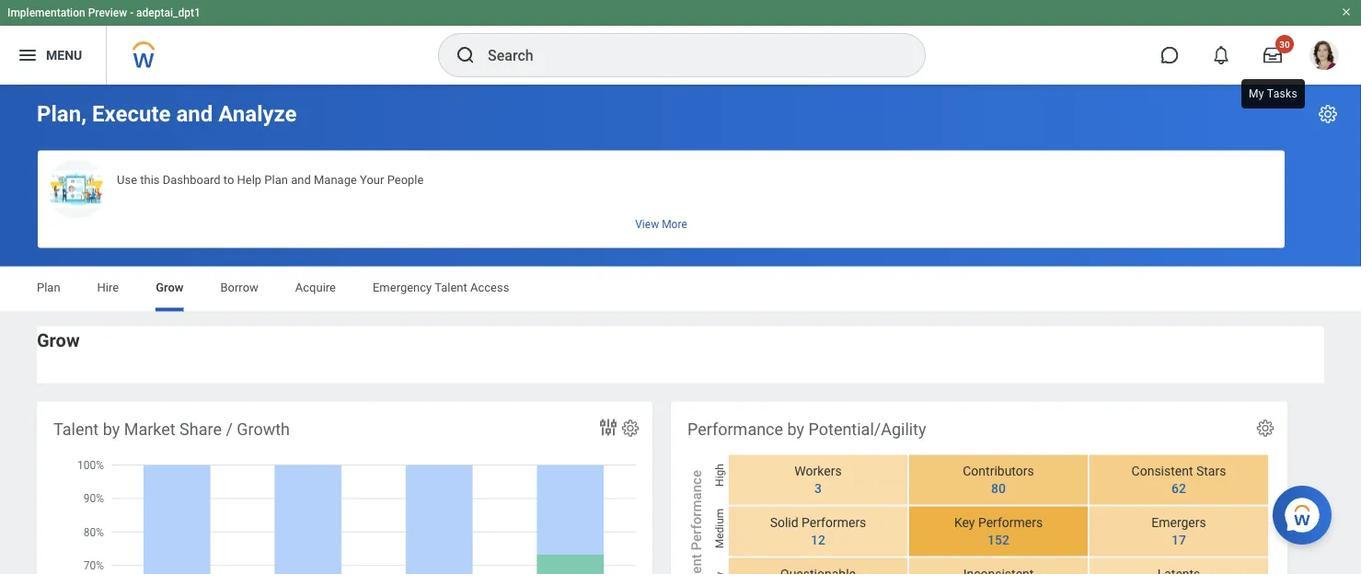 Task type: locate. For each thing, give the bounding box(es) containing it.
configure and view chart data image
[[598, 417, 620, 439]]

1 horizontal spatial performers
[[979, 516, 1043, 531]]

access
[[471, 281, 510, 295]]

grow
[[156, 281, 184, 295], [37, 330, 80, 352]]

0 vertical spatial grow
[[156, 281, 184, 295]]

talent
[[435, 281, 468, 295], [53, 420, 99, 439]]

1 horizontal spatial talent
[[435, 281, 468, 295]]

use
[[117, 173, 137, 186]]

plan, execute and analyze main content
[[0, 85, 1362, 575]]

0 vertical spatial plan
[[265, 173, 288, 186]]

emergers
[[1152, 516, 1207, 531]]

1 performers from the left
[[802, 516, 867, 531]]

0 horizontal spatial talent
[[53, 420, 99, 439]]

1 vertical spatial and
[[291, 173, 311, 186]]

performers up 12
[[802, 516, 867, 531]]

0 horizontal spatial by
[[103, 420, 120, 439]]

performers inside key performers 152
[[979, 516, 1043, 531]]

contributors 80
[[963, 464, 1035, 496]]

1 vertical spatial grow
[[37, 330, 80, 352]]

menu
[[46, 48, 82, 63]]

performance by potential/agility element
[[671, 402, 1288, 575]]

performance by potential/agility
[[688, 420, 927, 439]]

this
[[140, 173, 160, 186]]

1 vertical spatial plan
[[37, 281, 60, 295]]

configure this page image
[[1318, 103, 1340, 125]]

use this dashboard to help plan and manage your people
[[117, 173, 424, 186]]

talent left access
[[435, 281, 468, 295]]

17 button
[[1161, 532, 1190, 549]]

plan
[[265, 173, 288, 186], [37, 281, 60, 295]]

and left analyze
[[176, 101, 213, 127]]

implementation
[[7, 6, 85, 19]]

1 horizontal spatial by
[[788, 420, 805, 439]]

menu button
[[0, 26, 106, 85]]

by inside performance by potential/agility element
[[788, 420, 805, 439]]

tab list containing plan
[[18, 267, 1343, 312]]

tasks
[[1268, 87, 1298, 100]]

1 vertical spatial talent
[[53, 420, 99, 439]]

your
[[360, 173, 384, 186]]

my tasks tooltip
[[1238, 76, 1309, 112]]

and
[[176, 101, 213, 127], [291, 173, 311, 186]]

by for talent
[[103, 420, 120, 439]]

consistent stars 62
[[1132, 464, 1227, 496]]

by left market
[[103, 420, 120, 439]]

hire
[[97, 281, 119, 295]]

152
[[988, 533, 1010, 548]]

performers up 152
[[979, 516, 1043, 531]]

-
[[130, 6, 134, 19]]

by up workers
[[788, 420, 805, 439]]

2 performers from the left
[[979, 516, 1043, 531]]

0 horizontal spatial performers
[[802, 516, 867, 531]]

implementation preview -   adeptai_dpt1
[[7, 6, 201, 19]]

plan left hire
[[37, 281, 60, 295]]

medium
[[714, 509, 727, 549]]

emergency talent access
[[373, 281, 510, 295]]

plan, execute and analyze
[[37, 101, 297, 127]]

0 horizontal spatial plan
[[37, 281, 60, 295]]

0 vertical spatial talent
[[435, 281, 468, 295]]

talent by market share / growth element
[[37, 402, 653, 575]]

grow inside tab list
[[156, 281, 184, 295]]

2 by from the left
[[788, 420, 805, 439]]

80 button
[[981, 480, 1009, 498]]

menu banner
[[0, 0, 1362, 85]]

consistent
[[1132, 464, 1194, 479]]

to
[[224, 173, 234, 186]]

adeptai_dpt1
[[136, 6, 201, 19]]

80
[[992, 481, 1006, 496]]

acquire
[[295, 281, 336, 295]]

solid
[[770, 516, 799, 531]]

people
[[387, 173, 424, 186]]

1 horizontal spatial and
[[291, 173, 311, 186]]

3
[[815, 481, 822, 496]]

growth
[[237, 420, 290, 439]]

key
[[955, 516, 976, 531]]

help
[[237, 173, 262, 186]]

by inside talent by market share / growth element
[[103, 420, 120, 439]]

plan,
[[37, 101, 87, 127]]

profile logan mcneil image
[[1310, 41, 1340, 74]]

and left manage
[[291, 173, 311, 186]]

1 horizontal spatial grow
[[156, 281, 184, 295]]

plan right help
[[265, 173, 288, 186]]

performers
[[802, 516, 867, 531], [979, 516, 1043, 531]]

0 vertical spatial and
[[176, 101, 213, 127]]

1 by from the left
[[103, 420, 120, 439]]

by
[[103, 420, 120, 439], [788, 420, 805, 439]]

performers for 152
[[979, 516, 1043, 531]]

tab list
[[18, 267, 1343, 312]]

plan inside 'button'
[[265, 173, 288, 186]]

search image
[[455, 44, 477, 66]]

performers inside solid performers 12
[[802, 516, 867, 531]]

1 horizontal spatial plan
[[265, 173, 288, 186]]

talent left market
[[53, 420, 99, 439]]

solid performers 12
[[770, 516, 867, 548]]

close environment banner image
[[1342, 6, 1353, 17]]



Task type: vqa. For each thing, say whether or not it's contained in the screenshot.
the Spend Authorization Approvals button
no



Task type: describe. For each thing, give the bounding box(es) containing it.
0 horizontal spatial grow
[[37, 330, 80, 352]]

12
[[811, 533, 826, 548]]

30 button
[[1253, 35, 1295, 76]]

execute
[[92, 101, 171, 127]]

62 button
[[1161, 480, 1190, 498]]

my
[[1250, 87, 1265, 100]]

3 button
[[804, 480, 825, 498]]

key performers 152
[[955, 516, 1043, 548]]

62
[[1172, 481, 1187, 496]]

dashboard
[[163, 173, 221, 186]]

by for performance
[[788, 420, 805, 439]]

emergers 17
[[1152, 516, 1207, 548]]

tab list inside plan, execute and analyze main content
[[18, 267, 1343, 312]]

stars
[[1197, 464, 1227, 479]]

my tasks
[[1250, 87, 1298, 100]]

emergency
[[373, 281, 432, 295]]

workers
[[795, 464, 842, 479]]

configure talent by market share / growth image
[[621, 419, 641, 439]]

plan inside tab list
[[37, 281, 60, 295]]

performance
[[688, 420, 784, 439]]

inbox large image
[[1264, 46, 1283, 64]]

share
[[180, 420, 222, 439]]

30
[[1280, 39, 1291, 50]]

152 button
[[977, 532, 1013, 549]]

Search Workday  search field
[[488, 35, 888, 76]]

/
[[226, 420, 233, 439]]

and inside 'button'
[[291, 173, 311, 186]]

configure performance by potential/agility image
[[1256, 419, 1276, 439]]

analyze
[[218, 101, 297, 127]]

17
[[1172, 533, 1187, 548]]

potential/agility
[[809, 420, 927, 439]]

market
[[124, 420, 176, 439]]

0 horizontal spatial and
[[176, 101, 213, 127]]

notifications large image
[[1213, 46, 1231, 64]]

preview
[[88, 6, 127, 19]]

justify image
[[17, 44, 39, 66]]

12 button
[[800, 532, 829, 549]]

performers for 12
[[802, 516, 867, 531]]

use this dashboard to help plan and manage your people button
[[38, 151, 1285, 248]]

high
[[714, 464, 727, 487]]

talent inside tab list
[[435, 281, 468, 295]]

talent by market share / growth
[[53, 420, 290, 439]]

contributors
[[963, 464, 1035, 479]]

manage
[[314, 173, 357, 186]]

workers 3
[[795, 464, 842, 496]]

borrow
[[220, 281, 259, 295]]



